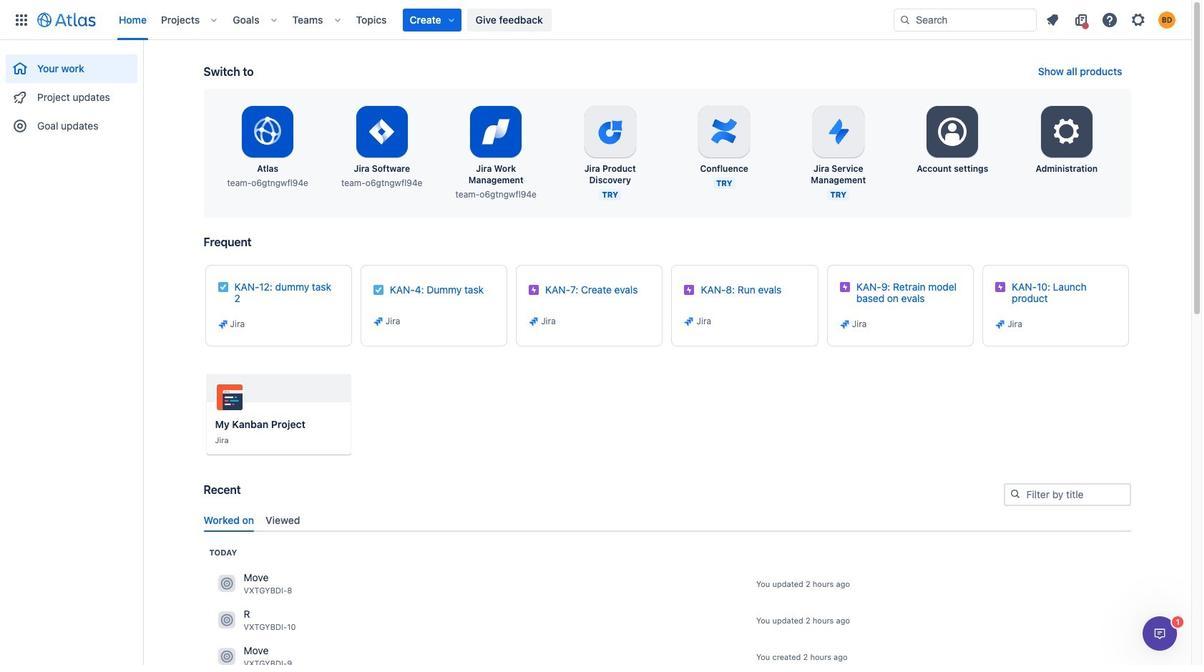 Task type: locate. For each thing, give the bounding box(es) containing it.
tab list
[[198, 508, 1137, 532]]

1 vertical spatial townsquare image
[[218, 648, 235, 665]]

None search field
[[894, 8, 1038, 31]]

2 townsquare image from the top
[[218, 648, 235, 665]]

notifications image
[[1045, 11, 1062, 28]]

townsquare image down townsquare icon
[[218, 648, 235, 665]]

top element
[[9, 0, 894, 40]]

jira image
[[373, 316, 384, 327], [529, 316, 540, 327], [529, 316, 540, 327], [217, 319, 229, 330], [217, 319, 229, 330], [840, 319, 851, 330], [840, 319, 851, 330]]

search image
[[900, 14, 912, 25]]

townsquare image up townsquare icon
[[218, 575, 235, 592]]

group
[[6, 40, 137, 145]]

1 horizontal spatial settings image
[[1050, 115, 1085, 149]]

settings image
[[1131, 11, 1148, 28], [936, 115, 970, 149], [1050, 115, 1085, 149]]

account image
[[1159, 11, 1176, 28]]

banner
[[0, 0, 1192, 40]]

jira image
[[373, 316, 384, 327], [684, 316, 696, 327], [684, 316, 696, 327], [995, 319, 1007, 330], [995, 319, 1007, 330]]

dialog
[[1144, 617, 1178, 651]]

1 townsquare image from the top
[[218, 575, 235, 592]]

townsquare image
[[218, 575, 235, 592], [218, 648, 235, 665]]

help image
[[1102, 11, 1119, 28]]

heading
[[209, 547, 237, 558]]

0 vertical spatial townsquare image
[[218, 575, 235, 592]]



Task type: vqa. For each thing, say whether or not it's contained in the screenshot.
OR
no



Task type: describe. For each thing, give the bounding box(es) containing it.
0 horizontal spatial settings image
[[936, 115, 970, 149]]

switch to... image
[[13, 11, 30, 28]]

townsquare image
[[218, 612, 235, 629]]

Filter by title field
[[1006, 485, 1130, 505]]

2 horizontal spatial settings image
[[1131, 11, 1148, 28]]

Search field
[[894, 8, 1038, 31]]

search image
[[1010, 488, 1021, 500]]



